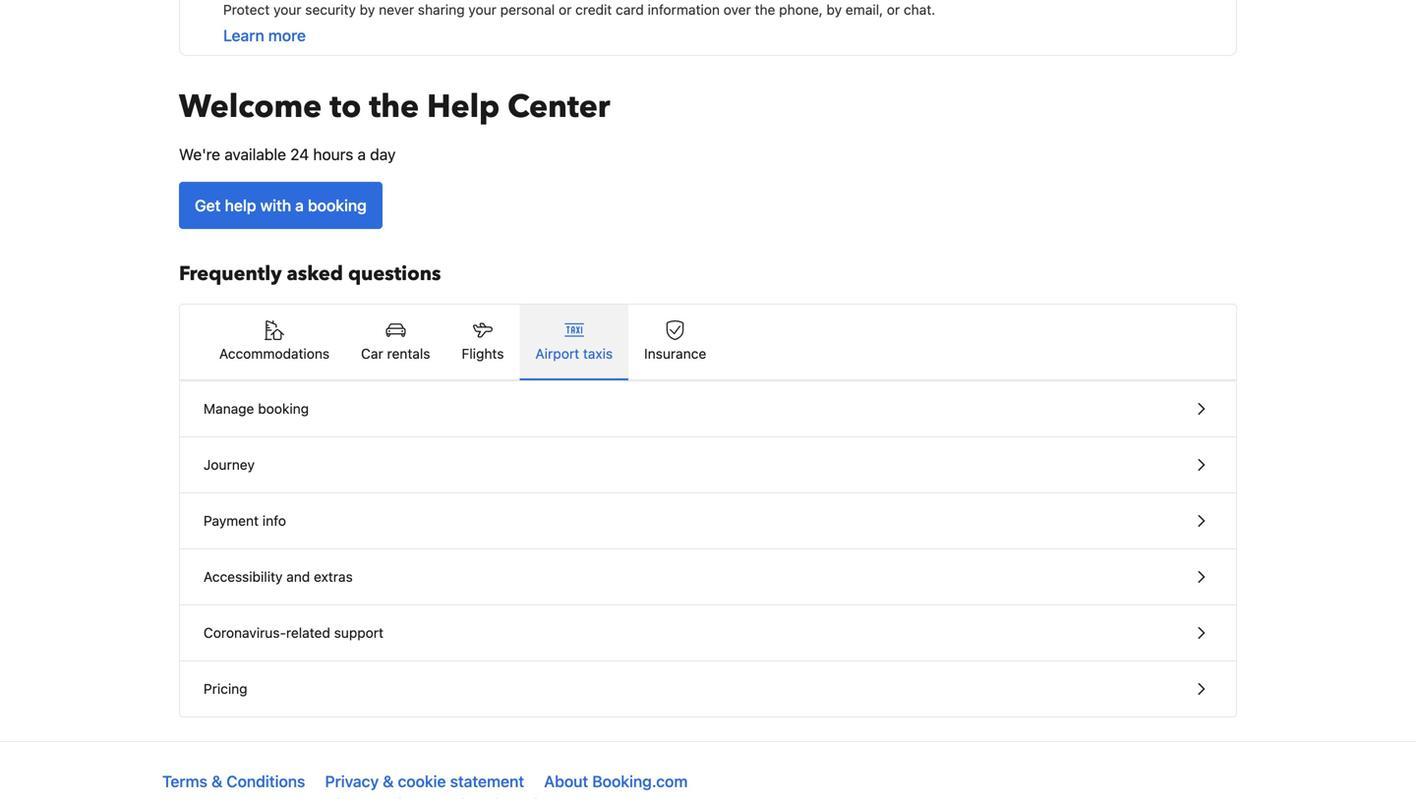 Task type: describe. For each thing, give the bounding box(es) containing it.
airport taxis button
[[520, 305, 629, 380]]

payment
[[204, 513, 259, 529]]

support
[[334, 625, 384, 641]]

with
[[260, 196, 291, 215]]

coronavirus-related support
[[204, 625, 384, 641]]

car
[[361, 346, 383, 362]]

center
[[508, 86, 610, 128]]

phone,
[[779, 1, 823, 18]]

never
[[379, 1, 414, 18]]

insurance
[[644, 346, 707, 362]]

cookie
[[398, 773, 446, 791]]

1 by from the left
[[360, 1, 375, 18]]

1 or from the left
[[559, 1, 572, 18]]

flights button
[[446, 305, 520, 380]]

info
[[262, 513, 286, 529]]

flights
[[462, 346, 504, 362]]

accessibility and extras button
[[180, 550, 1236, 606]]

about booking.com
[[544, 773, 688, 791]]

about booking.com link
[[544, 773, 688, 791]]

email,
[[846, 1, 883, 18]]

security
[[305, 1, 356, 18]]

more
[[268, 26, 306, 45]]

terms & conditions
[[162, 773, 305, 791]]

frequently
[[179, 261, 282, 288]]

protect your security by never sharing your personal or credit card information over the phone, by email, or chat. learn more
[[223, 1, 936, 45]]

journey
[[204, 457, 255, 473]]

insurance button
[[629, 305, 722, 380]]

learn more link
[[223, 26, 306, 45]]

& for privacy
[[383, 773, 394, 791]]

accessibility
[[204, 569, 283, 585]]

terms
[[162, 773, 208, 791]]

taxis
[[583, 346, 613, 362]]

statement
[[450, 773, 524, 791]]

related
[[286, 625, 330, 641]]

2 by from the left
[[827, 1, 842, 18]]

airport taxis
[[536, 346, 613, 362]]

welcome
[[179, 86, 322, 128]]

help
[[225, 196, 256, 215]]

2 or from the left
[[887, 1, 900, 18]]

about
[[544, 773, 588, 791]]

pricing button
[[180, 662, 1236, 717]]

frequently asked questions
[[179, 261, 441, 288]]

car rentals button
[[345, 305, 446, 380]]

a inside button
[[295, 196, 304, 215]]



Task type: locate. For each thing, give the bounding box(es) containing it.
&
[[212, 773, 223, 791], [383, 773, 394, 791]]

booking inside button
[[308, 196, 367, 215]]

conditions
[[227, 773, 305, 791]]

get
[[195, 196, 221, 215]]

get help with a booking button
[[179, 182, 383, 229]]

we're available 24 hours a day
[[179, 145, 396, 164]]

terms & conditions link
[[162, 773, 305, 791]]

extras
[[314, 569, 353, 585]]

1 horizontal spatial &
[[383, 773, 394, 791]]

accessibility and extras
[[204, 569, 353, 585]]

rentals
[[387, 346, 430, 362]]

0 horizontal spatial a
[[295, 196, 304, 215]]

1 your from the left
[[274, 1, 302, 18]]

0 vertical spatial booking
[[308, 196, 367, 215]]

or
[[559, 1, 572, 18], [887, 1, 900, 18]]

booking inside 'button'
[[258, 401, 309, 417]]

0 horizontal spatial or
[[559, 1, 572, 18]]

airport
[[536, 346, 580, 362]]

1 horizontal spatial the
[[755, 1, 776, 18]]

tab list
[[180, 305, 1236, 382]]

car rentals
[[361, 346, 430, 362]]

& for terms
[[212, 773, 223, 791]]

payment info
[[204, 513, 286, 529]]

credit
[[576, 1, 612, 18]]

chat.
[[904, 1, 936, 18]]

protect
[[223, 1, 270, 18]]

information
[[648, 1, 720, 18]]

manage booking
[[204, 401, 309, 417]]

card
[[616, 1, 644, 18]]

sharing
[[418, 1, 465, 18]]

0 horizontal spatial &
[[212, 773, 223, 791]]

privacy
[[325, 773, 379, 791]]

a right with
[[295, 196, 304, 215]]

questions
[[348, 261, 441, 288]]

personal
[[500, 1, 555, 18]]

1 vertical spatial the
[[369, 86, 419, 128]]

tab list containing accommodations
[[180, 305, 1236, 382]]

booking.com
[[592, 773, 688, 791]]

your up more
[[274, 1, 302, 18]]

a left day
[[358, 145, 366, 164]]

0 horizontal spatial the
[[369, 86, 419, 128]]

asked
[[287, 261, 343, 288]]

& left the "cookie" at the left of page
[[383, 773, 394, 791]]

journey button
[[180, 438, 1236, 494]]

payment info button
[[180, 494, 1236, 550]]

booking right manage
[[258, 401, 309, 417]]

by
[[360, 1, 375, 18], [827, 1, 842, 18]]

welcome to the help center
[[179, 86, 610, 128]]

manage booking button
[[180, 382, 1236, 438]]

we're
[[179, 145, 220, 164]]

coronavirus-related support button
[[180, 606, 1236, 662]]

0 horizontal spatial your
[[274, 1, 302, 18]]

or left credit at the top of the page
[[559, 1, 572, 18]]

24
[[290, 145, 309, 164]]

1 horizontal spatial or
[[887, 1, 900, 18]]

1 vertical spatial booking
[[258, 401, 309, 417]]

0 vertical spatial a
[[358, 145, 366, 164]]

1 vertical spatial a
[[295, 196, 304, 215]]

0 horizontal spatial by
[[360, 1, 375, 18]]

the inside protect your security by never sharing your personal or credit card information over the phone, by email, or chat. learn more
[[755, 1, 776, 18]]

over
[[724, 1, 751, 18]]

available
[[224, 145, 286, 164]]

manage
[[204, 401, 254, 417]]

a
[[358, 145, 366, 164], [295, 196, 304, 215]]

or left chat.
[[887, 1, 900, 18]]

pricing
[[204, 681, 248, 697]]

your right sharing
[[469, 1, 497, 18]]

day
[[370, 145, 396, 164]]

to
[[330, 86, 361, 128]]

1 & from the left
[[212, 773, 223, 791]]

accommodations button
[[204, 305, 345, 380]]

by left email,
[[827, 1, 842, 18]]

by left never
[[360, 1, 375, 18]]

the right to
[[369, 86, 419, 128]]

get help with a booking
[[195, 196, 367, 215]]

booking
[[308, 196, 367, 215], [258, 401, 309, 417]]

hours
[[313, 145, 354, 164]]

and
[[286, 569, 310, 585]]

coronavirus-
[[204, 625, 286, 641]]

the
[[755, 1, 776, 18], [369, 86, 419, 128]]

learn
[[223, 26, 264, 45]]

your
[[274, 1, 302, 18], [469, 1, 497, 18]]

1 horizontal spatial a
[[358, 145, 366, 164]]

the right the over
[[755, 1, 776, 18]]

2 your from the left
[[469, 1, 497, 18]]

booking down hours
[[308, 196, 367, 215]]

privacy & cookie statement link
[[325, 773, 524, 791]]

1 horizontal spatial your
[[469, 1, 497, 18]]

help
[[427, 86, 500, 128]]

2 & from the left
[[383, 773, 394, 791]]

0 vertical spatial the
[[755, 1, 776, 18]]

1 horizontal spatial by
[[827, 1, 842, 18]]

& right terms
[[212, 773, 223, 791]]

accommodations
[[219, 346, 330, 362]]

privacy & cookie statement
[[325, 773, 524, 791]]



Task type: vqa. For each thing, say whether or not it's contained in the screenshot.
more
yes



